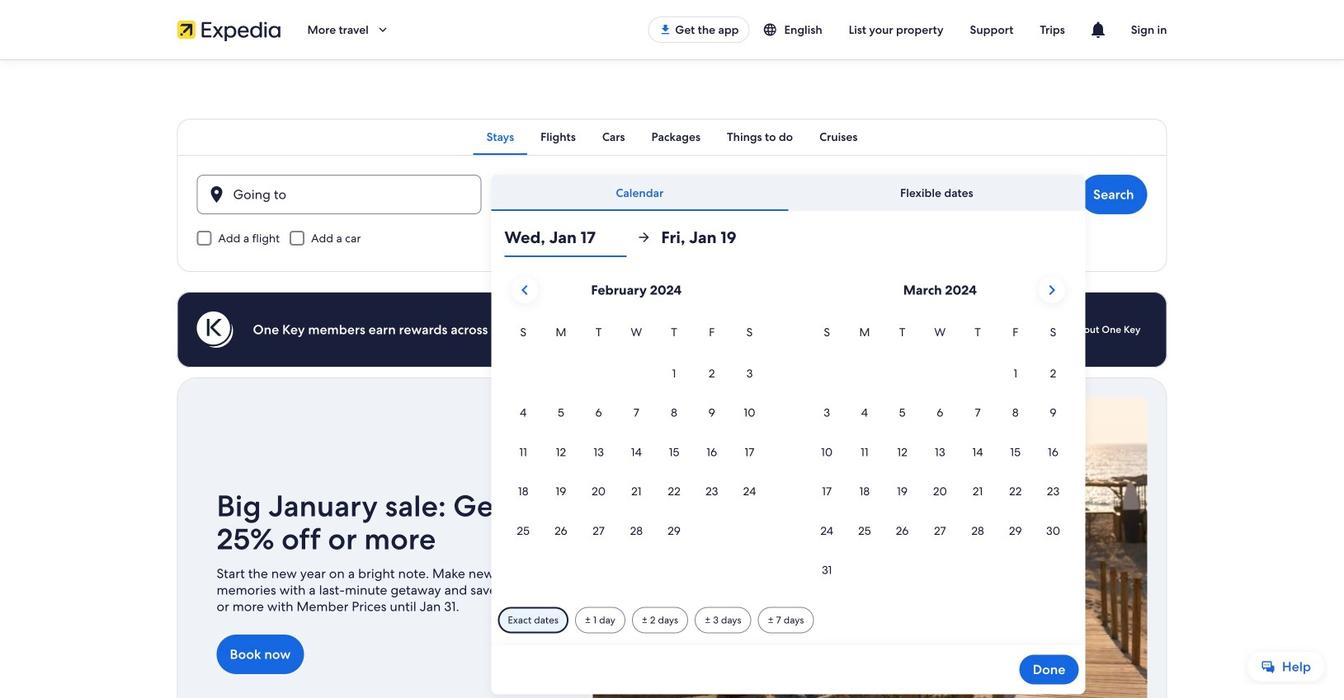 Task type: vqa. For each thing, say whether or not it's contained in the screenshot.
bottom Show next image
no



Task type: describe. For each thing, give the bounding box(es) containing it.
expedia logo image
[[177, 18, 281, 41]]

download the app button image
[[659, 23, 672, 36]]

march 2024 element
[[808, 323, 1072, 591]]

directional image
[[637, 230, 651, 245]]

more travel image
[[375, 22, 390, 37]]

february 2024 element
[[504, 323, 769, 552]]

1 vertical spatial tab list
[[491, 175, 1085, 211]]



Task type: locate. For each thing, give the bounding box(es) containing it.
next month image
[[1042, 281, 1062, 300]]

main content
[[0, 59, 1344, 699]]

small image
[[763, 22, 784, 37]]

previous month image
[[515, 281, 535, 300]]

communication center icon image
[[1088, 20, 1108, 40]]

0 vertical spatial tab list
[[177, 119, 1167, 155]]

tab list
[[177, 119, 1167, 155], [491, 175, 1085, 211]]

application
[[504, 271, 1072, 591]]



